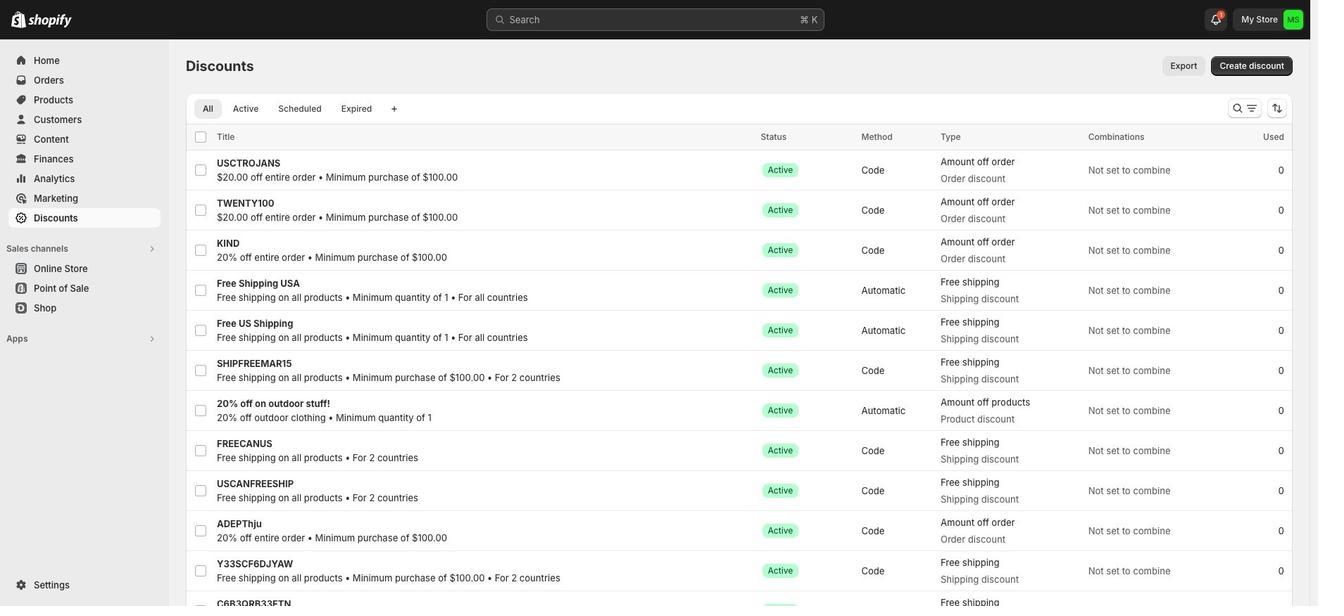 Task type: locate. For each thing, give the bounding box(es) containing it.
tab list
[[192, 99, 383, 119]]

shopify image
[[28, 14, 72, 28]]



Task type: vqa. For each thing, say whether or not it's contained in the screenshot.
Empty search results image
no



Task type: describe. For each thing, give the bounding box(es) containing it.
my store image
[[1284, 10, 1303, 30]]

shopify image
[[11, 11, 26, 28]]



